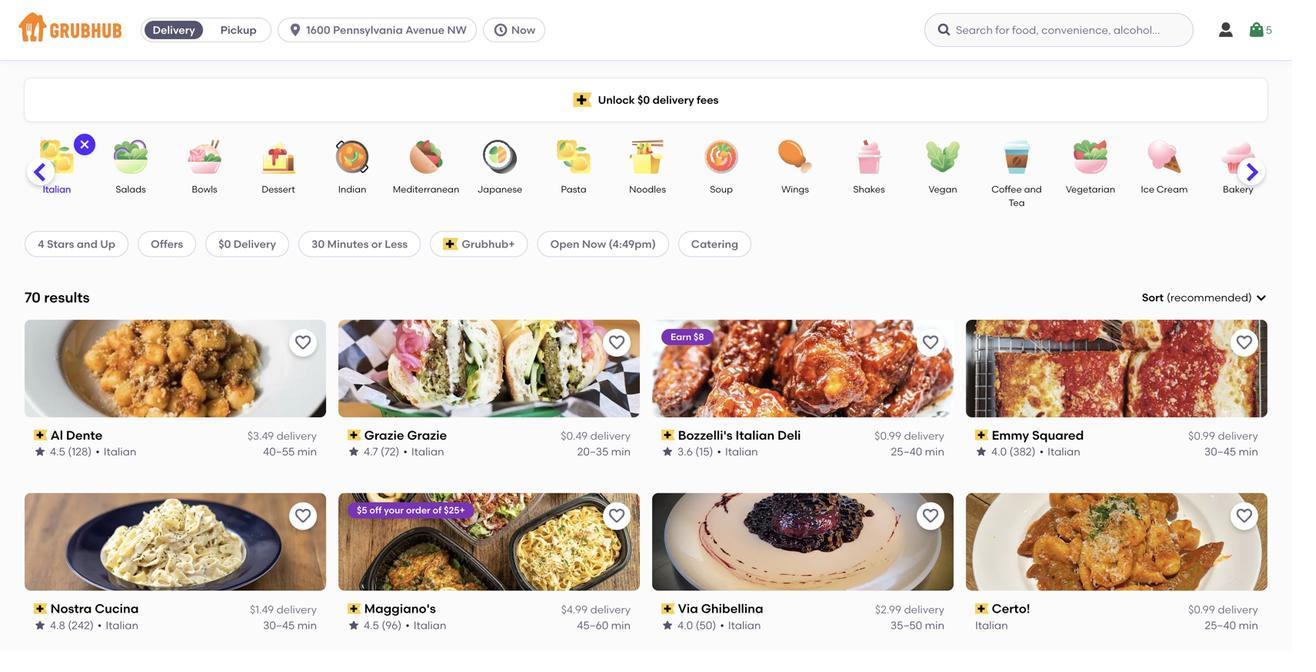 Task type: vqa. For each thing, say whether or not it's contained in the screenshot.
136 ratings
no



Task type: locate. For each thing, give the bounding box(es) containing it.
now inside 'button'
[[511, 23, 535, 37]]

4.0 down 'via'
[[678, 619, 693, 632]]

nw
[[447, 23, 467, 37]]

40–55
[[263, 445, 295, 458]]

delivery for al dente
[[276, 430, 317, 443]]

70 results
[[25, 289, 90, 306]]

delivery for certo!
[[1218, 603, 1258, 616]]

1600 pennsylvania avenue nw
[[306, 23, 467, 37]]

• right (15)
[[717, 445, 721, 458]]

delivery
[[153, 23, 195, 37], [234, 238, 276, 251]]

svg image left salads image
[[78, 138, 91, 151]]

italian right (128)
[[104, 445, 136, 458]]

svg image
[[1247, 21, 1266, 39], [288, 22, 303, 38], [937, 22, 952, 38], [1255, 292, 1268, 304]]

1 vertical spatial now
[[582, 238, 606, 251]]

delivery
[[653, 93, 694, 106], [276, 430, 317, 443], [590, 430, 631, 443], [904, 430, 945, 443], [1218, 430, 1258, 443], [276, 603, 317, 616], [590, 603, 631, 616], [904, 603, 945, 616], [1218, 603, 1258, 616]]

0 horizontal spatial 4.5
[[50, 445, 65, 458]]

0 horizontal spatial save this restaurant image
[[608, 507, 626, 526]]

svg image left 5 "button"
[[1217, 21, 1235, 39]]

subscription pass image left "bozzelli's"
[[661, 430, 675, 441]]

30–45 for emmy squared
[[1205, 445, 1236, 458]]

svg image inside 1600 pennsylvania avenue nw button
[[288, 22, 303, 38]]

• down the nostra cucina
[[98, 619, 102, 632]]

italian down cucina
[[106, 619, 138, 632]]

svg image
[[1217, 21, 1235, 39], [493, 22, 508, 38], [78, 138, 91, 151]]

1600 pennsylvania avenue nw button
[[278, 18, 483, 42]]

3.6 (15)
[[678, 445, 713, 458]]

1 horizontal spatial grazie
[[407, 428, 447, 443]]

grubhub plus flag logo image
[[574, 93, 592, 107], [443, 238, 459, 250]]

italian down grazie grazie
[[411, 445, 444, 458]]

emmy squared
[[992, 428, 1084, 443]]

italian down bozzelli's italian deli
[[725, 445, 758, 458]]

2 horizontal spatial save this restaurant image
[[1235, 334, 1254, 352]]

0 horizontal spatial 25–40
[[891, 445, 922, 458]]

• italian down cucina
[[98, 619, 138, 632]]

0 horizontal spatial delivery
[[153, 23, 195, 37]]

and left up
[[77, 238, 98, 251]]

italian down certo!
[[975, 619, 1008, 632]]

1 vertical spatial grubhub plus flag logo image
[[443, 238, 459, 250]]

soup image
[[695, 140, 748, 174]]

save this restaurant image for maggiano's
[[608, 507, 626, 526]]

subscription pass image for maggiano's
[[348, 604, 361, 615]]

0 vertical spatial 30–45
[[1205, 445, 1236, 458]]

shakes image
[[842, 140, 896, 174]]

your
[[384, 505, 404, 516]]

open
[[550, 238, 579, 251]]

• italian
[[96, 445, 136, 458], [403, 445, 444, 458], [717, 445, 758, 458], [1040, 445, 1080, 458], [98, 619, 138, 632], [405, 619, 446, 632], [720, 619, 761, 632]]

0 vertical spatial now
[[511, 23, 535, 37]]

cream
[[1157, 184, 1188, 195]]

grazie up 4.7 (72)
[[364, 428, 404, 443]]

• for nostra cucina
[[98, 619, 102, 632]]

• italian down bozzelli's italian deli
[[717, 445, 758, 458]]

subscription pass image left the al
[[34, 430, 47, 441]]

salads image
[[104, 140, 158, 174]]

25–40 for bozzelli's italian deli
[[891, 445, 922, 458]]

$0 right offers
[[219, 238, 231, 251]]

italian for bozzelli's italian deli
[[725, 445, 758, 458]]

ice cream
[[1141, 184, 1188, 195]]

4
[[38, 238, 44, 251]]

star icon image left 4.0 (382)
[[975, 446, 988, 458]]

1 vertical spatial and
[[77, 238, 98, 251]]

• for bozzelli's italian deli
[[717, 445, 721, 458]]

subscription pass image left 'maggiano's'
[[348, 604, 361, 615]]

$3.49 delivery
[[247, 430, 317, 443]]

$0 right unlock
[[638, 93, 650, 106]]

1 vertical spatial 4.5
[[364, 619, 379, 632]]

1 horizontal spatial now
[[582, 238, 606, 251]]

4.5 for al dente
[[50, 445, 65, 458]]

save this restaurant image
[[921, 334, 940, 352], [1235, 334, 1254, 352], [608, 507, 626, 526]]

0 horizontal spatial now
[[511, 23, 535, 37]]

• for via ghibellina
[[720, 619, 724, 632]]

save this restaurant image
[[294, 334, 312, 352], [608, 334, 626, 352], [294, 507, 312, 526], [921, 507, 940, 526], [1235, 507, 1254, 526]]

save this restaurant button for emmy squared
[[1231, 329, 1258, 357]]

• right (128)
[[96, 445, 100, 458]]

svg image right 'nw'
[[493, 22, 508, 38]]

squared
[[1032, 428, 1084, 443]]

grazie up the order
[[407, 428, 447, 443]]

grazie
[[364, 428, 404, 443], [407, 428, 447, 443]]

min for ghibellina
[[925, 619, 945, 632]]

(15)
[[695, 445, 713, 458]]

japanese image
[[473, 140, 527, 174]]

delivery down dessert
[[234, 238, 276, 251]]

bowls image
[[178, 140, 232, 174]]

grubhub plus flag logo image left unlock
[[574, 93, 592, 107]]

min for cucina
[[297, 619, 317, 632]]

• right (50)
[[720, 619, 724, 632]]

unlock
[[598, 93, 635, 106]]

star icon image left 4.5 (96)
[[348, 619, 360, 632]]

italian for via ghibellina
[[728, 619, 761, 632]]

al
[[51, 428, 63, 443]]

now right open
[[582, 238, 606, 251]]

certo!
[[992, 602, 1030, 617]]

star icon image left 4.5 (128)
[[34, 446, 46, 458]]

save this restaurant button
[[289, 329, 317, 357], [603, 329, 631, 357], [917, 329, 945, 357], [1231, 329, 1258, 357], [289, 503, 317, 530], [603, 503, 631, 530], [917, 503, 945, 530], [1231, 503, 1258, 530]]

$3.49
[[247, 430, 274, 443]]

minutes
[[327, 238, 369, 251]]

25–40
[[891, 445, 922, 458], [1205, 619, 1236, 632]]

dessert
[[262, 184, 295, 195]]

0 horizontal spatial grazie
[[364, 428, 404, 443]]

$4.99 delivery
[[561, 603, 631, 616]]

35–50 min
[[891, 619, 945, 632]]

0 horizontal spatial grubhub plus flag logo image
[[443, 238, 459, 250]]

1 horizontal spatial 25–40 min
[[1205, 619, 1258, 632]]

pasta
[[561, 184, 587, 195]]

vegetarian image
[[1064, 140, 1118, 174]]

• italian down 'maggiano's'
[[405, 619, 446, 632]]

subscription pass image for al dente
[[34, 430, 47, 441]]

italian for maggiano's
[[414, 619, 446, 632]]

1 vertical spatial $0
[[219, 238, 231, 251]]

delivery for bozzelli's italian deli
[[904, 430, 945, 443]]

• italian down ghibellina
[[720, 619, 761, 632]]

$2.99 delivery
[[875, 603, 945, 616]]

none field containing sort
[[1142, 290, 1268, 306]]

1 horizontal spatial svg image
[[493, 22, 508, 38]]

• right (72)
[[403, 445, 408, 458]]

star icon image left "4.7"
[[348, 446, 360, 458]]

1 horizontal spatial 30–45
[[1205, 445, 1236, 458]]

4.5 (128)
[[50, 445, 92, 458]]

0 vertical spatial 4.5
[[50, 445, 65, 458]]

• italian for al dente
[[96, 445, 136, 458]]

1 horizontal spatial and
[[1024, 184, 1042, 195]]

1 horizontal spatial grubhub plus flag logo image
[[574, 93, 592, 107]]

delivery for nostra cucina
[[276, 603, 317, 616]]

• italian for emmy squared
[[1040, 445, 1080, 458]]

grazie grazie
[[364, 428, 447, 443]]

noodles image
[[621, 140, 675, 174]]

0 vertical spatial 4.0
[[991, 445, 1007, 458]]

subscription pass image left grazie grazie
[[348, 430, 361, 441]]

fees
[[697, 93, 719, 106]]

min for squared
[[1239, 445, 1258, 458]]

grubhub plus flag logo image left 'grubhub+'
[[443, 238, 459, 250]]

$0.99 for italian
[[875, 430, 902, 443]]

subscription pass image left emmy
[[975, 430, 989, 441]]

via ghibellina
[[678, 602, 763, 617]]

• down emmy squared
[[1040, 445, 1044, 458]]

0 vertical spatial delivery
[[153, 23, 195, 37]]

delivery left pickup
[[153, 23, 195, 37]]

30–45
[[1205, 445, 1236, 458], [263, 619, 295, 632]]

italian for al dente
[[104, 445, 136, 458]]

mediterranean
[[393, 184, 459, 195]]

(4:49pm)
[[609, 238, 656, 251]]

now right 'nw'
[[511, 23, 535, 37]]

0 horizontal spatial 30–45 min
[[263, 619, 317, 632]]

4.5 (96)
[[364, 619, 402, 632]]

2 grazie from the left
[[407, 428, 447, 443]]

• italian down grazie grazie
[[403, 445, 444, 458]]

star icon image for bozzelli's italian deli
[[661, 446, 674, 458]]

1 horizontal spatial 4.0
[[991, 445, 1007, 458]]

• italian down dente
[[96, 445, 136, 458]]

30–45 min
[[1205, 445, 1258, 458], [263, 619, 317, 632]]

0 vertical spatial 30–45 min
[[1205, 445, 1258, 458]]

• right (96)
[[405, 619, 410, 632]]

italian down italian image
[[43, 184, 71, 195]]

ice cream image
[[1138, 140, 1191, 174]]

subscription pass image for grazie grazie
[[348, 430, 361, 441]]

save this restaurant image for dente
[[294, 334, 312, 352]]

1 vertical spatial 30–45
[[263, 619, 295, 632]]

save this restaurant image inside button
[[1235, 334, 1254, 352]]

$1.49 delivery
[[250, 603, 317, 616]]

$0
[[638, 93, 650, 106], [219, 238, 231, 251]]

1 horizontal spatial delivery
[[234, 238, 276, 251]]

star icon image left 4.0 (50)
[[661, 619, 674, 632]]

1 vertical spatial 30–45 min
[[263, 619, 317, 632]]

1 horizontal spatial 30–45 min
[[1205, 445, 1258, 458]]

1 vertical spatial delivery
[[234, 238, 276, 251]]

italian down 'squared'
[[1048, 445, 1080, 458]]

now
[[511, 23, 535, 37], [582, 238, 606, 251]]

25–40 min for bozzelli's italian deli
[[891, 445, 945, 458]]

1 vertical spatial 25–40 min
[[1205, 619, 1258, 632]]

bozzelli's italian deli logo image
[[652, 320, 954, 417]]

$0.99 delivery for squared
[[1188, 430, 1258, 443]]

1 vertical spatial 4.0
[[678, 619, 693, 632]]

1 vertical spatial 25–40
[[1205, 619, 1236, 632]]

unlock $0 delivery fees
[[598, 93, 719, 106]]

star icon image
[[34, 446, 46, 458], [348, 446, 360, 458], [661, 446, 674, 458], [975, 446, 988, 458], [34, 619, 46, 632], [348, 619, 360, 632], [661, 619, 674, 632]]

0 vertical spatial and
[[1024, 184, 1042, 195]]

min for grazie
[[611, 445, 631, 458]]

star icon image left 4.8
[[34, 619, 46, 632]]

$0.99 for squared
[[1188, 430, 1215, 443]]

4.5 left (96)
[[364, 619, 379, 632]]

$0.99
[[875, 430, 902, 443], [1188, 430, 1215, 443], [1188, 603, 1215, 616]]

0 horizontal spatial 30–45
[[263, 619, 295, 632]]

and up tea
[[1024, 184, 1042, 195]]

cucina
[[95, 602, 139, 617]]

svg image inside 5 "button"
[[1247, 21, 1266, 39]]

delivery for grazie grazie
[[590, 430, 631, 443]]

0 vertical spatial 25–40 min
[[891, 445, 945, 458]]

maggiano's
[[364, 602, 436, 617]]

$0.99 delivery
[[875, 430, 945, 443], [1188, 430, 1258, 443], [1188, 603, 1258, 616]]

$8
[[694, 331, 704, 342]]

(
[[1167, 291, 1171, 304]]

subscription pass image
[[661, 430, 675, 441], [975, 430, 989, 441], [34, 604, 47, 615], [975, 604, 989, 615]]

• italian for maggiano's
[[405, 619, 446, 632]]

30
[[311, 238, 325, 251]]

italian
[[43, 184, 71, 195], [736, 428, 775, 443], [104, 445, 136, 458], [411, 445, 444, 458], [725, 445, 758, 458], [1048, 445, 1080, 458], [106, 619, 138, 632], [414, 619, 446, 632], [728, 619, 761, 632], [975, 619, 1008, 632]]

$0.99 delivery for italian
[[875, 430, 945, 443]]

20–35 min
[[577, 445, 631, 458]]

1 horizontal spatial 4.5
[[364, 619, 379, 632]]

1 horizontal spatial 25–40
[[1205, 619, 1236, 632]]

0 vertical spatial 25–40
[[891, 445, 922, 458]]

subscription pass image
[[34, 430, 47, 441], [348, 430, 361, 441], [348, 604, 361, 615], [661, 604, 675, 615]]

star icon image for nostra cucina
[[34, 619, 46, 632]]

star icon image for emmy squared
[[975, 446, 988, 458]]

0 horizontal spatial 4.0
[[678, 619, 693, 632]]

0 horizontal spatial 25–40 min
[[891, 445, 945, 458]]

4.0 for emmy squared
[[991, 445, 1007, 458]]

subscription pass image left nostra
[[34, 604, 47, 615]]

$2.99
[[875, 603, 902, 616]]

italian down ghibellina
[[728, 619, 761, 632]]

grubhub plus flag logo image for unlock $0 delivery fees
[[574, 93, 592, 107]]

25–40 min
[[891, 445, 945, 458], [1205, 619, 1258, 632]]

min
[[297, 445, 317, 458], [611, 445, 631, 458], [925, 445, 945, 458], [1239, 445, 1258, 458], [297, 619, 317, 632], [611, 619, 631, 632], [925, 619, 945, 632], [1239, 619, 1258, 632]]

bozzelli's italian deli
[[678, 428, 801, 443]]

indian
[[338, 184, 366, 195]]

min for italian
[[925, 445, 945, 458]]

• italian down 'squared'
[[1040, 445, 1080, 458]]

star icon image for maggiano's
[[348, 619, 360, 632]]

1 horizontal spatial save this restaurant image
[[921, 334, 940, 352]]

0 vertical spatial grubhub plus flag logo image
[[574, 93, 592, 107]]

vegetarian
[[1066, 184, 1115, 195]]

None field
[[1142, 290, 1268, 306]]

subscription pass image left 'via'
[[661, 604, 675, 615]]

order
[[406, 505, 430, 516]]

0 horizontal spatial $0
[[219, 238, 231, 251]]

4.5 down the al
[[50, 445, 65, 458]]

nostra cucina
[[51, 602, 139, 617]]

star icon image left 3.6
[[661, 446, 674, 458]]

4.0 down emmy
[[991, 445, 1007, 458]]

save this restaurant button for via ghibellina
[[917, 503, 945, 530]]

italian down 'maggiano's'
[[414, 619, 446, 632]]

less
[[385, 238, 408, 251]]

0 horizontal spatial and
[[77, 238, 98, 251]]

0 vertical spatial $0
[[638, 93, 650, 106]]

4.8
[[50, 619, 65, 632]]

sort
[[1142, 291, 1164, 304]]

$1.49
[[250, 603, 274, 616]]



Task type: describe. For each thing, give the bounding box(es) containing it.
save this restaurant button for certo!
[[1231, 503, 1258, 530]]

4.0 (50)
[[678, 619, 716, 632]]

save this restaurant image for ghibellina
[[921, 507, 940, 526]]

italian image
[[30, 140, 84, 174]]

$0.49
[[561, 430, 588, 443]]

pasta image
[[547, 140, 601, 174]]

30 minutes or less
[[311, 238, 408, 251]]

subscription pass image for via ghibellina
[[661, 604, 675, 615]]

0 horizontal spatial svg image
[[78, 138, 91, 151]]

min for dente
[[297, 445, 317, 458]]

• italian for bozzelli's italian deli
[[717, 445, 758, 458]]

40–55 min
[[263, 445, 317, 458]]

italian for nostra cucina
[[106, 619, 138, 632]]

2 horizontal spatial svg image
[[1217, 21, 1235, 39]]

main navigation navigation
[[0, 0, 1292, 60]]

svg image inside now 'button'
[[493, 22, 508, 38]]

subscription pass image left certo!
[[975, 604, 989, 615]]

earn
[[671, 331, 691, 342]]

• for emmy squared
[[1040, 445, 1044, 458]]

$5
[[357, 505, 367, 516]]

subscription pass image for emmy
[[975, 430, 989, 441]]

dente
[[66, 428, 103, 443]]

italian for emmy squared
[[1048, 445, 1080, 458]]

nostra
[[51, 602, 92, 617]]

italian for grazie grazie
[[411, 445, 444, 458]]

vegan image
[[916, 140, 970, 174]]

emmy squared logo image
[[966, 320, 1268, 417]]

• for maggiano's
[[405, 619, 410, 632]]

45–60 min
[[577, 619, 631, 632]]

(128)
[[68, 445, 92, 458]]

subscription pass image for nostra
[[34, 604, 47, 615]]

1 grazie from the left
[[364, 428, 404, 443]]

• italian for grazie grazie
[[403, 445, 444, 458]]

emmy
[[992, 428, 1029, 443]]

results
[[44, 289, 90, 306]]

star icon image for via ghibellina
[[661, 619, 674, 632]]

4.5 for maggiano's
[[364, 619, 379, 632]]

delivery inside button
[[153, 23, 195, 37]]

25–40 min for certo!
[[1205, 619, 1258, 632]]

5
[[1266, 23, 1272, 36]]

4.0 (382)
[[991, 445, 1036, 458]]

5 button
[[1247, 16, 1272, 44]]

offers
[[151, 238, 183, 251]]

delivery for via ghibellina
[[904, 603, 945, 616]]

wings image
[[768, 140, 822, 174]]

20–35
[[577, 445, 609, 458]]

grubhub plus flag logo image for grubhub+
[[443, 238, 459, 250]]

star icon image for al dente
[[34, 446, 46, 458]]

delivery for maggiano's
[[590, 603, 631, 616]]

$4.99
[[561, 603, 588, 616]]

delivery button
[[142, 18, 206, 42]]

(242)
[[68, 619, 94, 632]]

save this restaurant image for grazie
[[608, 334, 626, 352]]

bowls
[[192, 184, 217, 195]]

bozzelli's
[[678, 428, 733, 443]]

ice
[[1141, 184, 1155, 195]]

stars
[[47, 238, 74, 251]]

70
[[25, 289, 41, 306]]

$0 delivery
[[219, 238, 276, 251]]

4.0 for via ghibellina
[[678, 619, 693, 632]]

save this restaurant button for grazie grazie
[[603, 329, 631, 357]]

wings
[[782, 184, 809, 195]]

pickup button
[[206, 18, 271, 42]]

soup
[[710, 184, 733, 195]]

certo! logo image
[[966, 494, 1268, 591]]

nostra cucina logo image
[[25, 494, 326, 591]]

Search for food, convenience, alcohol... search field
[[925, 13, 1194, 47]]

save this restaurant button for al dente
[[289, 329, 317, 357]]

• italian for nostra cucina
[[98, 619, 138, 632]]

or
[[371, 238, 382, 251]]

30–45 min for emmy squared
[[1205, 445, 1258, 458]]

1600
[[306, 23, 330, 37]]

earn $8
[[671, 331, 704, 342]]

• italian for via ghibellina
[[720, 619, 761, 632]]

grazie grazie logo image
[[338, 320, 640, 417]]

via
[[678, 602, 698, 617]]

salads
[[116, 184, 146, 195]]

svg image inside field
[[1255, 292, 1268, 304]]

via ghibellina logo image
[[652, 494, 954, 591]]

now button
[[483, 18, 552, 42]]

30–45 min for nostra cucina
[[263, 619, 317, 632]]

$5 off your order of $25+
[[357, 505, 465, 516]]

bakery image
[[1211, 140, 1265, 174]]

catering
[[691, 238, 738, 251]]

1 horizontal spatial $0
[[638, 93, 650, 106]]

shakes
[[853, 184, 885, 195]]

subscription pass image for bozzelli's
[[661, 430, 675, 441]]

grubhub+
[[462, 238, 515, 251]]

pennsylvania
[[333, 23, 403, 37]]

• for al dente
[[96, 445, 100, 458]]

save this restaurant image for cucina
[[294, 507, 312, 526]]

save this restaurant button for nostra cucina
[[289, 503, 317, 530]]

save this restaurant image for bozzelli's italian deli
[[921, 334, 940, 352]]

open now (4:49pm)
[[550, 238, 656, 251]]

dessert image
[[252, 140, 305, 174]]

$0.49 delivery
[[561, 430, 631, 443]]

mediterranean image
[[399, 140, 453, 174]]

coffee and tea image
[[990, 140, 1044, 174]]

4 stars and up
[[38, 238, 115, 251]]

maggiano's logo image
[[338, 494, 640, 591]]

4.8 (242)
[[50, 619, 94, 632]]

4.7
[[364, 445, 378, 458]]

japanese
[[477, 184, 522, 195]]

star icon image for grazie grazie
[[348, 446, 360, 458]]

25–40 for certo!
[[1205, 619, 1236, 632]]

• for grazie grazie
[[403, 445, 408, 458]]

3.6
[[678, 445, 693, 458]]

(96)
[[382, 619, 402, 632]]

italian left deli
[[736, 428, 775, 443]]

tea
[[1009, 197, 1025, 208]]

deli
[[778, 428, 801, 443]]

(50)
[[696, 619, 716, 632]]

35–50
[[891, 619, 922, 632]]

30–45 for nostra cucina
[[263, 619, 295, 632]]

vegan
[[929, 184, 957, 195]]

al dente
[[51, 428, 103, 443]]

up
[[100, 238, 115, 251]]

coffee
[[992, 184, 1022, 195]]

and inside coffee and tea
[[1024, 184, 1042, 195]]

recommended
[[1171, 291, 1248, 304]]

al dente logo image
[[25, 320, 326, 417]]

ghibellina
[[701, 602, 763, 617]]

$25+
[[444, 505, 465, 516]]

delivery for emmy squared
[[1218, 430, 1258, 443]]

indian image
[[325, 140, 379, 174]]

pickup
[[220, 23, 257, 37]]

off
[[369, 505, 382, 516]]

sort ( recommended )
[[1142, 291, 1252, 304]]



